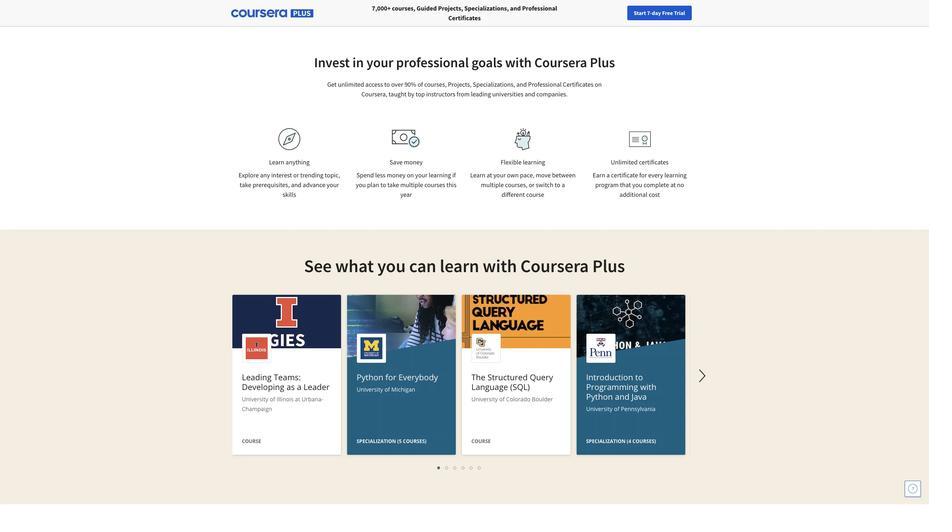 Task type: describe. For each thing, give the bounding box(es) containing it.
move
[[536, 171, 551, 179]]

over
[[391, 80, 403, 88]]

1
[[437, 464, 441, 472]]

90%
[[404, 80, 416, 88]]

complete
[[644, 181, 669, 189]]

universities
[[492, 90, 523, 98]]

invest in your professional goals with coursera plus
[[314, 54, 615, 71]]

course for the structured query language (sql)
[[471, 438, 491, 445]]

coursera for invest in your professional goals with coursera plus
[[534, 54, 587, 71]]

earn a certificate for every learning program that you complete at no additional cost
[[593, 171, 687, 199]]

plus for invest in your professional goals with coursera plus
[[590, 54, 615, 71]]

access
[[365, 80, 383, 88]]

any
[[260, 171, 270, 179]]

a inside leading teams: developing as a leader university of illinois at urbana- champaign
[[297, 382, 301, 393]]

illinois
[[277, 396, 294, 403]]

help center image
[[908, 485, 918, 494]]

courses, inside 7,000+ courses, guided projects, specializations, and professional certificates
[[392, 4, 415, 12]]

colorado
[[506, 396, 530, 403]]

learn anything
[[269, 158, 310, 166]]

johns hopkins university image
[[617, 0, 694, 6]]

instructors
[[426, 90, 455, 98]]

introduction to programming with python and java university of pennsylvania
[[586, 372, 656, 413]]

courses
[[424, 181, 445, 189]]

you inside earn a certificate for every learning program that you complete at no additional cost
[[632, 181, 642, 189]]

save
[[390, 158, 403, 166]]

for inside earn a certificate for every learning program that you complete at no additional cost
[[639, 171, 647, 179]]

4 button
[[459, 463, 467, 473]]

query
[[530, 372, 553, 383]]

for inside python for everybody university of michigan
[[385, 372, 396, 383]]

less
[[375, 171, 385, 179]]

pace,
[[520, 171, 534, 179]]

the structured query language (sql) university of colorado boulder
[[471, 372, 553, 403]]

you inside spend less money on your learning if you plan to take multiple courses this year
[[356, 181, 366, 189]]

3
[[454, 464, 457, 472]]

interest
[[271, 171, 292, 179]]

money inside spend less money on your learning if you plan to take multiple courses this year
[[387, 171, 405, 179]]

to inside spend less money on your learning if you plan to take multiple courses this year
[[380, 181, 386, 189]]

courses) for and
[[632, 438, 656, 445]]

a inside learn at your own pace, move between multiple courses, or switch to a different course
[[562, 181, 565, 189]]

of inside the structured query language (sql) university of colorado boulder
[[499, 396, 505, 403]]

university inside the structured query language (sql) university of colorado boulder
[[471, 396, 498, 403]]

projects, inside 7,000+ courses, guided projects, specializations, and professional certificates
[[438, 4, 463, 12]]

cost
[[649, 191, 660, 199]]

java
[[632, 392, 647, 403]]

introduction to programming with python and java. university of pennsylvania. specialization (4 courses) element
[[576, 295, 685, 506]]

certificate
[[611, 171, 638, 179]]

a inside earn a certificate for every learning program that you complete at no additional cost
[[606, 171, 610, 179]]

trending
[[300, 171, 323, 179]]

champaign
[[242, 406, 272, 413]]

on inside get unlimited access to over 90% of courses, projects, specializations, and professional certificates on coursera, taught by top instructors from leading universities and companies.
[[595, 80, 602, 88]]

what
[[335, 255, 374, 277]]

your inside learn at your own pace, move between multiple courses, or switch to a different course
[[493, 171, 506, 179]]

learn at your own pace, move between multiple courses, or switch to a different course
[[470, 171, 576, 199]]

plan
[[367, 181, 379, 189]]

at inside learn at your own pace, move between multiple courses, or switch to a different course
[[487, 171, 492, 179]]

leading
[[471, 90, 491, 98]]

different
[[502, 191, 525, 199]]

sas image
[[505, 0, 536, 5]]

learning for spend less money on your learning if you plan to take multiple courses this year
[[429, 171, 451, 179]]

no
[[677, 181, 684, 189]]

university inside leading teams: developing as a leader university of illinois at urbana- champaign
[[242, 396, 268, 403]]

teams:
[[274, 372, 301, 383]]

specialization for of
[[357, 438, 396, 445]]

see
[[304, 255, 332, 277]]

1 horizontal spatial you
[[377, 255, 406, 277]]

if
[[452, 171, 456, 179]]

earn
[[593, 171, 605, 179]]

university of michigan image
[[458, 0, 479, 9]]

certificates inside get unlimited access to over 90% of courses, projects, specializations, and professional certificates on coursera, taught by top instructors from leading universities and companies.
[[563, 80, 593, 88]]

get unlimited access to over 90% of courses, projects, specializations, and professional certificates on coursera, taught by top instructors from leading universities and companies.
[[327, 80, 602, 98]]

switch
[[536, 181, 553, 189]]

urbana-
[[302, 396, 323, 403]]

courses, inside get unlimited access to over 90% of courses, projects, specializations, and professional certificates on coursera, taught by top instructors from leading universities and companies.
[[424, 80, 447, 88]]

list containing 1
[[236, 463, 682, 473]]

with inside introduction to programming with python and java university of pennsylvania
[[640, 382, 656, 393]]

unlimited
[[338, 80, 364, 88]]

language
[[471, 382, 508, 393]]

certificates
[[639, 158, 669, 166]]

start 7-day free trial button
[[627, 6, 692, 20]]

boulder
[[532, 396, 553, 403]]

introduction
[[586, 372, 633, 383]]

learn
[[440, 255, 479, 277]]

michigan
[[391, 386, 415, 394]]

unlimited
[[611, 158, 638, 166]]

take inside explore any interest or trending topic, take prerequisites, and advance your skills
[[240, 181, 251, 189]]

unlimited certificates
[[611, 158, 669, 166]]

leading teams: developing as a leader. university of illinois at urbana-champaign. course element
[[232, 295, 341, 457]]

professional inside get unlimited access to over 90% of courses, projects, specializations, and professional certificates on coursera, taught by top instructors from leading universities and companies.
[[528, 80, 562, 88]]

at inside leading teams: developing as a leader university of illinois at urbana- champaign
[[295, 396, 300, 403]]

pennsylvania
[[621, 406, 656, 413]]

on inside spend less money on your learning if you plan to take multiple courses this year
[[407, 171, 414, 179]]

flexible learning
[[501, 158, 545, 166]]

python for everybody. university of michigan. specialization (5 courses) element
[[347, 295, 456, 506]]

4
[[462, 464, 465, 472]]

of inside get unlimited access to over 90% of courses, projects, specializations, and professional certificates on coursera, taught by top instructors from leading universities and companies.
[[418, 80, 423, 88]]

your inside explore any interest or trending topic, take prerequisites, and advance your skills
[[327, 181, 339, 189]]

(5
[[397, 438, 402, 445]]

top
[[416, 90, 425, 98]]

or inside learn at your own pace, move between multiple courses, or switch to a different course
[[529, 181, 535, 189]]

your right in
[[366, 54, 393, 71]]

own
[[507, 171, 519, 179]]

(sql)
[[510, 382, 530, 393]]

projects, inside get unlimited access to over 90% of courses, projects, specializations, and professional certificates on coursera, taught by top instructors from leading universities and companies.
[[448, 80, 471, 88]]

explore
[[239, 171, 259, 179]]

get
[[327, 80, 337, 88]]

the
[[471, 372, 485, 383]]

in
[[352, 54, 364, 71]]

next slide image
[[692, 367, 712, 386]]

course
[[526, 191, 544, 199]]

multiple inside spend less money on your learning if you plan to take multiple courses this year
[[400, 181, 423, 189]]

start
[[634, 9, 646, 17]]

courses) for michigan
[[403, 438, 427, 445]]

specialization (5 courses)
[[357, 438, 427, 445]]

flexible
[[501, 158, 522, 166]]

learn for learn anything
[[269, 158, 284, 166]]

university inside introduction to programming with python and java university of pennsylvania
[[586, 406, 613, 413]]

specialization (4 courses)
[[586, 438, 656, 445]]

of inside introduction to programming with python and java university of pennsylvania
[[614, 406, 619, 413]]

5 button
[[467, 463, 475, 473]]

and inside introduction to programming with python and java university of pennsylvania
[[615, 392, 629, 403]]



Task type: vqa. For each thing, say whether or not it's contained in the screenshot.
Google Project Management (PT) Google
no



Task type: locate. For each thing, give the bounding box(es) containing it.
0 vertical spatial projects,
[[438, 4, 463, 12]]

0 vertical spatial specializations,
[[464, 4, 509, 12]]

2 horizontal spatial at
[[670, 181, 676, 189]]

course for leading teams: developing as a leader
[[242, 438, 261, 445]]

1 horizontal spatial for
[[639, 171, 647, 179]]

from
[[457, 90, 470, 98]]

your inside spend less money on your learning if you plan to take multiple courses this year
[[415, 171, 427, 179]]

0 horizontal spatial multiple
[[400, 181, 423, 189]]

1 vertical spatial or
[[529, 181, 535, 189]]

multiple up different
[[481, 181, 504, 189]]

1 vertical spatial money
[[387, 171, 405, 179]]

1 vertical spatial on
[[407, 171, 414, 179]]

courses) right (4
[[632, 438, 656, 445]]

program
[[595, 181, 619, 189]]

flexible learning image
[[509, 128, 537, 150]]

year
[[400, 191, 412, 199]]

1 horizontal spatial specialization
[[586, 438, 625, 445]]

your
[[366, 54, 393, 71], [415, 171, 427, 179], [493, 171, 506, 179], [327, 181, 339, 189]]

courses) inside python for everybody. university of michigan. specialization (5 courses) element
[[403, 438, 427, 445]]

2 vertical spatial a
[[297, 382, 301, 393]]

plus for see what you can learn with coursera plus
[[592, 255, 625, 277]]

2 vertical spatial courses,
[[505, 181, 527, 189]]

take right 'plan' on the left top
[[387, 181, 399, 189]]

6 button
[[475, 463, 484, 473]]

of inside python for everybody university of michigan
[[385, 386, 390, 394]]

certificates down university of michigan image
[[448, 14, 481, 22]]

this
[[446, 181, 457, 189]]

leader
[[304, 382, 330, 393]]

for left every
[[639, 171, 647, 179]]

money
[[404, 158, 423, 166], [387, 171, 405, 179]]

you down spend
[[356, 181, 366, 189]]

0 horizontal spatial specialization
[[357, 438, 396, 445]]

specialization for python
[[586, 438, 625, 445]]

your left own
[[493, 171, 506, 179]]

your down the topic,
[[327, 181, 339, 189]]

of inside leading teams: developing as a leader university of illinois at urbana- champaign
[[270, 396, 275, 403]]

learning up no
[[664, 171, 687, 179]]

a
[[606, 171, 610, 179], [562, 181, 565, 189], [297, 382, 301, 393]]

0 horizontal spatial learning
[[429, 171, 451, 179]]

take down the explore
[[240, 181, 251, 189]]

to inside learn at your own pace, move between multiple courses, or switch to a different course
[[555, 181, 560, 189]]

3 button
[[451, 463, 459, 473]]

university down the language
[[471, 396, 498, 403]]

specialization left (4
[[586, 438, 625, 445]]

1 horizontal spatial certificates
[[563, 80, 593, 88]]

you
[[356, 181, 366, 189], [632, 181, 642, 189], [377, 255, 406, 277]]

2 take from the left
[[387, 181, 399, 189]]

of left illinois
[[270, 396, 275, 403]]

None search field
[[112, 5, 306, 21]]

2 horizontal spatial courses,
[[505, 181, 527, 189]]

7,000+ courses, guided projects, specializations, and professional certificates
[[372, 4, 557, 22]]

2 course from the left
[[471, 438, 491, 445]]

save money image
[[392, 130, 421, 149]]

0 vertical spatial on
[[595, 80, 602, 88]]

learning up pace,
[[523, 158, 545, 166]]

1 course from the left
[[242, 438, 261, 445]]

0 vertical spatial or
[[293, 171, 299, 179]]

learning
[[523, 158, 545, 166], [429, 171, 451, 179], [664, 171, 687, 179]]

university inside python for everybody university of michigan
[[357, 386, 383, 394]]

0 horizontal spatial for
[[385, 372, 396, 383]]

courses, inside learn at your own pace, move between multiple courses, or switch to a different course
[[505, 181, 527, 189]]

or down 'anything'
[[293, 171, 299, 179]]

specializations, inside 7,000+ courses, guided projects, specializations, and professional certificates
[[464, 4, 509, 12]]

every
[[648, 171, 663, 179]]

1 horizontal spatial multiple
[[481, 181, 504, 189]]

0 vertical spatial python
[[357, 372, 383, 383]]

1 button
[[435, 463, 443, 473]]

2 horizontal spatial a
[[606, 171, 610, 179]]

1 take from the left
[[240, 181, 251, 189]]

projects, right guided
[[438, 4, 463, 12]]

course up 6
[[471, 438, 491, 445]]

python for everybody university of michigan
[[357, 372, 438, 394]]

0 horizontal spatial courses,
[[392, 4, 415, 12]]

1 vertical spatial coursera
[[520, 255, 589, 277]]

courses)
[[403, 438, 427, 445], [632, 438, 656, 445]]

to inside get unlimited access to over 90% of courses, projects, specializations, and professional certificates on coursera, taught by top instructors from leading universities and companies.
[[384, 80, 390, 88]]

5
[[470, 464, 473, 472]]

of left pennsylvania
[[614, 406, 619, 413]]

courses) inside introduction to programming with python and java. university of pennsylvania. specialization (4 courses) element
[[632, 438, 656, 445]]

and inside 7,000+ courses, guided projects, specializations, and professional certificates
[[510, 4, 521, 12]]

1 vertical spatial courses,
[[424, 80, 447, 88]]

to up the "java"
[[635, 372, 643, 383]]

specialization left (5
[[357, 438, 396, 445]]

trial
[[674, 9, 685, 17]]

coursera plus image
[[231, 9, 313, 17]]

2 courses) from the left
[[632, 438, 656, 445]]

0 vertical spatial certificates
[[448, 14, 481, 22]]

start 7-day free trial
[[634, 9, 685, 17]]

0 horizontal spatial course
[[242, 438, 261, 445]]

2 specialization from the left
[[586, 438, 625, 445]]

2 horizontal spatial you
[[632, 181, 642, 189]]

(4
[[627, 438, 631, 445]]

the structured query language (sql). university of colorado boulder. course element
[[462, 295, 570, 457]]

professional
[[396, 54, 469, 71]]

by
[[408, 90, 414, 98]]

1 horizontal spatial course
[[471, 438, 491, 445]]

structured
[[488, 372, 528, 383]]

learn anything image
[[278, 128, 300, 150]]

anything
[[286, 158, 310, 166]]

university down programming
[[586, 406, 613, 413]]

0 vertical spatial with
[[505, 54, 532, 71]]

1 horizontal spatial courses)
[[632, 438, 656, 445]]

learn right if
[[470, 171, 485, 179]]

courses,
[[392, 4, 415, 12], [424, 80, 447, 88], [505, 181, 527, 189]]

with up pennsylvania
[[640, 382, 656, 393]]

1 horizontal spatial learning
[[523, 158, 545, 166]]

see what you can learn with coursera plus
[[304, 255, 625, 277]]

1 vertical spatial certificates
[[563, 80, 593, 88]]

guided
[[417, 4, 437, 12]]

1 horizontal spatial courses,
[[424, 80, 447, 88]]

1 vertical spatial a
[[562, 181, 565, 189]]

0 vertical spatial learn
[[269, 158, 284, 166]]

with right learn
[[483, 255, 517, 277]]

1 horizontal spatial a
[[562, 181, 565, 189]]

0 horizontal spatial on
[[407, 171, 414, 179]]

1 horizontal spatial on
[[595, 80, 602, 88]]

money right save
[[404, 158, 423, 166]]

0 vertical spatial professional
[[522, 4, 557, 12]]

learn up interest
[[269, 158, 284, 166]]

0 horizontal spatial python
[[357, 372, 383, 383]]

that
[[620, 181, 631, 189]]

to inside introduction to programming with python and java university of pennsylvania
[[635, 372, 643, 383]]

with for goals
[[505, 54, 532, 71]]

learning inside spend less money on your learning if you plan to take multiple courses this year
[[429, 171, 451, 179]]

of up top
[[418, 80, 423, 88]]

projects, up from
[[448, 80, 471, 88]]

1 vertical spatial at
[[670, 181, 676, 189]]

1 multiple from the left
[[400, 181, 423, 189]]

taught
[[389, 90, 406, 98]]

free
[[662, 9, 673, 17]]

7-
[[647, 9, 652, 17]]

0 vertical spatial for
[[639, 171, 647, 179]]

money down save
[[387, 171, 405, 179]]

and inside explore any interest or trending topic, take prerequisites, and advance your skills
[[291, 181, 301, 189]]

courses, right 7,000+
[[392, 4, 415, 12]]

your up courses
[[415, 171, 427, 179]]

0 vertical spatial a
[[606, 171, 610, 179]]

1 vertical spatial for
[[385, 372, 396, 383]]

0 horizontal spatial learn
[[269, 158, 284, 166]]

1 vertical spatial projects,
[[448, 80, 471, 88]]

1 vertical spatial plus
[[592, 255, 625, 277]]

to down the between
[[555, 181, 560, 189]]

0 horizontal spatial you
[[356, 181, 366, 189]]

plus
[[590, 54, 615, 71], [592, 255, 625, 277]]

invest
[[314, 54, 350, 71]]

take
[[240, 181, 251, 189], [387, 181, 399, 189]]

2 horizontal spatial learning
[[664, 171, 687, 179]]

explore any interest or trending topic, take prerequisites, and advance your skills
[[239, 171, 340, 199]]

1 courses) from the left
[[403, 438, 427, 445]]

with for learn
[[483, 255, 517, 277]]

0 horizontal spatial certificates
[[448, 14, 481, 22]]

1 specialization from the left
[[357, 438, 396, 445]]

courses, up "instructors"
[[424, 80, 447, 88]]

1 vertical spatial professional
[[528, 80, 562, 88]]

1 horizontal spatial learn
[[470, 171, 485, 179]]

0 horizontal spatial at
[[295, 396, 300, 403]]

certificates inside 7,000+ courses, guided projects, specializations, and professional certificates
[[448, 14, 481, 22]]

at left no
[[670, 181, 676, 189]]

course inside "element"
[[471, 438, 491, 445]]

topic,
[[325, 171, 340, 179]]

for
[[639, 171, 647, 179], [385, 372, 396, 383]]

course
[[242, 438, 261, 445], [471, 438, 491, 445]]

for up michigan
[[385, 372, 396, 383]]

1 horizontal spatial take
[[387, 181, 399, 189]]

university left michigan
[[357, 386, 383, 394]]

specializations, inside get unlimited access to over 90% of courses, projects, specializations, and professional certificates on coursera, taught by top instructors from leading universities and companies.
[[473, 80, 515, 88]]

0 horizontal spatial courses)
[[403, 438, 427, 445]]

learning up courses
[[429, 171, 451, 179]]

courses, up different
[[505, 181, 527, 189]]

0 horizontal spatial a
[[297, 382, 301, 393]]

coursera,
[[361, 90, 387, 98]]

python inside python for everybody university of michigan
[[357, 372, 383, 383]]

at right illinois
[[295, 396, 300, 403]]

learning inside earn a certificate for every learning program that you complete at no additional cost
[[664, 171, 687, 179]]

0 vertical spatial coursera
[[534, 54, 587, 71]]

learn
[[269, 158, 284, 166], [470, 171, 485, 179]]

of left michigan
[[385, 386, 390, 394]]

additional
[[620, 191, 647, 199]]

can
[[409, 255, 436, 277]]

0 vertical spatial plus
[[590, 54, 615, 71]]

0 horizontal spatial take
[[240, 181, 251, 189]]

with right goals
[[505, 54, 532, 71]]

multiple inside learn at your own pace, move between multiple courses, or switch to a different course
[[481, 181, 504, 189]]

1 horizontal spatial at
[[487, 171, 492, 179]]

a right as
[[297, 382, 301, 393]]

to left over
[[384, 80, 390, 88]]

list
[[236, 463, 682, 473]]

take inside spend less money on your learning if you plan to take multiple courses this year
[[387, 181, 399, 189]]

or up course
[[529, 181, 535, 189]]

at
[[487, 171, 492, 179], [670, 181, 676, 189], [295, 396, 300, 403]]

python inside introduction to programming with python and java university of pennsylvania
[[586, 392, 613, 403]]

0 vertical spatial courses,
[[392, 4, 415, 12]]

certificates
[[448, 14, 481, 22], [563, 80, 593, 88]]

on
[[595, 80, 602, 88], [407, 171, 414, 179]]

coursera for see what you can learn with coursera plus
[[520, 255, 589, 277]]

developing
[[242, 382, 284, 393]]

you up additional
[[632, 181, 642, 189]]

specialization
[[357, 438, 396, 445], [586, 438, 625, 445]]

6
[[478, 464, 481, 472]]

certificates up companies.
[[563, 80, 593, 88]]

courses) right (5
[[403, 438, 427, 445]]

unlimited certificates image
[[629, 131, 651, 147]]

learn for learn at your own pace, move between multiple courses, or switch to a different course
[[470, 171, 485, 179]]

0 vertical spatial at
[[487, 171, 492, 179]]

day
[[652, 9, 661, 17]]

1 vertical spatial python
[[586, 392, 613, 403]]

1 horizontal spatial or
[[529, 181, 535, 189]]

2 multiple from the left
[[481, 181, 504, 189]]

0 vertical spatial money
[[404, 158, 423, 166]]

projects,
[[438, 4, 463, 12], [448, 80, 471, 88]]

of
[[418, 80, 423, 88], [385, 386, 390, 394], [270, 396, 275, 403], [499, 396, 505, 403], [614, 406, 619, 413]]

a down the between
[[562, 181, 565, 189]]

learn inside learn at your own pace, move between multiple courses, or switch to a different course
[[470, 171, 485, 179]]

and
[[510, 4, 521, 12], [516, 80, 527, 88], [525, 90, 535, 98], [291, 181, 301, 189], [615, 392, 629, 403]]

2 button
[[443, 463, 451, 473]]

save money
[[390, 158, 423, 166]]

1 vertical spatial specializations,
[[473, 80, 515, 88]]

2 vertical spatial at
[[295, 396, 300, 403]]

spend less money on your learning if you plan to take multiple courses this year
[[356, 171, 457, 199]]

skills
[[283, 191, 296, 199]]

course down champaign
[[242, 438, 261, 445]]

multiple up year
[[400, 181, 423, 189]]

at left own
[[487, 171, 492, 179]]

university up champaign
[[242, 396, 268, 403]]

google image
[[388, 0, 432, 6]]

1 horizontal spatial python
[[586, 392, 613, 403]]

a right earn
[[606, 171, 610, 179]]

2 vertical spatial with
[[640, 382, 656, 393]]

learning for earn a certificate for every learning program that you complete at no additional cost
[[664, 171, 687, 179]]

7,000+
[[372, 4, 391, 12]]

1 vertical spatial with
[[483, 255, 517, 277]]

1 vertical spatial learn
[[470, 171, 485, 179]]

at inside earn a certificate for every learning program that you complete at no additional cost
[[670, 181, 676, 189]]

of left colorado
[[499, 396, 505, 403]]

0 horizontal spatial or
[[293, 171, 299, 179]]

everybody
[[399, 372, 438, 383]]

professional inside 7,000+ courses, guided projects, specializations, and professional certificates
[[522, 4, 557, 12]]

to right 'plan' on the left top
[[380, 181, 386, 189]]

or inside explore any interest or trending topic, take prerequisites, and advance your skills
[[293, 171, 299, 179]]

2
[[445, 464, 449, 472]]

you left can
[[377, 255, 406, 277]]

or
[[293, 171, 299, 179], [529, 181, 535, 189]]



